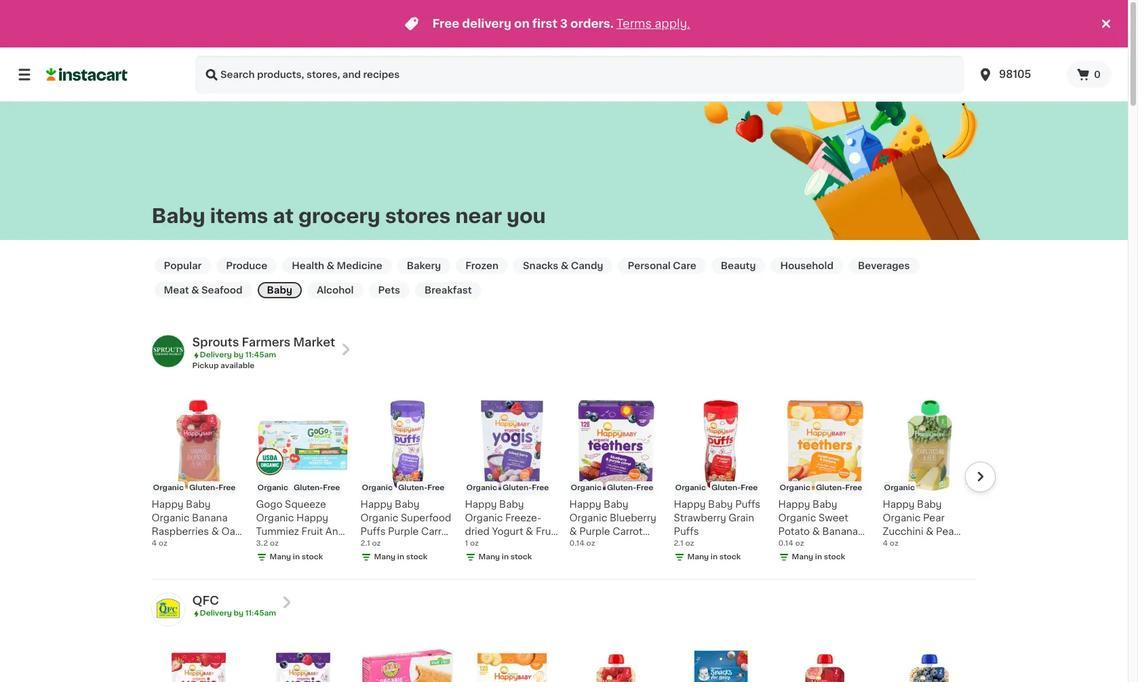 Task type: vqa. For each thing, say whether or not it's contained in the screenshot.
Day within ONE A DAY COMPLETE MULTIVITAMIN, WOMEN'S, TABLETS
no



Task type: locate. For each thing, give the bounding box(es) containing it.
0 horizontal spatial 4
[[152, 540, 157, 548]]

2 delivery from the top
[[200, 610, 232, 617]]

baby inside happy baby organic pear zucchini & pea stage 2 pouch
[[917, 500, 942, 510]]

baby inside the happy baby organic freeze- dried yogurt & fruit snacks mixed berry
[[499, 500, 524, 510]]

3.2 oz
[[256, 540, 279, 548]]

many in stock for potato
[[792, 554, 846, 561]]

1 horizontal spatial carrot
[[613, 527, 643, 537]]

banana up oats
[[192, 514, 228, 523]]

gluten- up the happy baby organic banana raspberries & oats stage 2 pouch
[[189, 484, 219, 492]]

0 vertical spatial by
[[234, 351, 244, 359]]

& left oats
[[211, 527, 219, 537]]

grain
[[729, 514, 755, 523]]

stock down mixed
[[511, 554, 532, 561]]

gluten- for happy baby organic sweet potato & banana teethers 12 pack
[[816, 484, 846, 492]]

2 0.14 from the left
[[779, 540, 794, 548]]

free
[[433, 18, 460, 29], [219, 484, 236, 492], [323, 484, 340, 492], [428, 484, 445, 492], [532, 484, 549, 492], [637, 484, 654, 492], [741, 484, 758, 492], [846, 484, 863, 492]]

free for happy baby organic banana raspberries & oats stage 2 pouch
[[219, 484, 236, 492]]

1 vertical spatial banana
[[823, 527, 858, 537]]

& right health
[[327, 261, 335, 271]]

veggies
[[256, 541, 294, 550]]

pouch down pea
[[922, 541, 952, 550]]

1 vertical spatial by
[[234, 610, 244, 617]]

0 vertical spatial 11:45am
[[245, 351, 276, 359]]

superfood
[[401, 514, 451, 523]]

teethers inside happy baby organic sweet potato & banana teethers 12 pack
[[779, 541, 820, 550]]

oz for tummiez
[[270, 540, 279, 548]]

organic gluten-free up happy baby organic superfood puffs purple carrot & blueberry
[[362, 484, 445, 492]]

organic gluten-free
[[153, 484, 236, 492], [257, 484, 340, 492], [362, 484, 445, 492], [466, 484, 549, 492], [571, 484, 654, 492], [675, 484, 758, 492], [780, 484, 863, 492]]

puffs
[[736, 500, 761, 510], [361, 527, 386, 537], [674, 527, 699, 537]]

1 horizontal spatial puffs
[[674, 527, 699, 537]]

2 down the raspberries
[[182, 541, 188, 550]]

many for happy baby organic sweet potato & banana teethers 12 pack
[[792, 554, 814, 561]]

beverages
[[858, 261, 910, 271]]

happy inside happy baby puffs strawberry grain puffs 2.1 oz
[[674, 500, 706, 510]]

6 oz from the left
[[686, 540, 694, 548]]

4 oz for happy baby organic pear zucchini & pea stage 2 pouch
[[883, 540, 899, 548]]

2 by from the top
[[234, 610, 244, 617]]

baby inside happy baby puffs strawberry grain puffs 2.1 oz
[[708, 500, 733, 510]]

1 horizontal spatial 0.14 oz
[[779, 540, 805, 548]]

baby for happy baby organic banana raspberries & oats stage 2 pouch
[[186, 500, 211, 510]]

happy
[[152, 500, 184, 510], [361, 500, 393, 510], [465, 500, 497, 510], [570, 500, 602, 510], [674, 500, 706, 510], [779, 500, 811, 510], [883, 500, 915, 510], [296, 514, 328, 523]]

4 oz down the zucchini
[[883, 540, 899, 548]]

0.14 oz
[[570, 540, 596, 548], [779, 540, 805, 548]]

5 in from the left
[[815, 554, 822, 561]]

personal care
[[628, 261, 697, 271]]

12 for carrot
[[614, 541, 624, 550]]

baby for happy baby organic superfood puffs purple carrot & blueberry
[[395, 500, 420, 510]]

pouch
[[190, 541, 220, 550], [922, 541, 952, 550]]

& inside happy baby organic blueberry & purple carrot teethers 12 pack
[[570, 527, 577, 537]]

organic inside happy baby organic pear zucchini & pea stage 2 pouch
[[883, 514, 921, 523]]

0 horizontal spatial 2
[[182, 541, 188, 550]]

free up happy baby organic blueberry & purple carrot teethers 12 pack at the right bottom of the page
[[637, 484, 654, 492]]

potato
[[779, 527, 810, 537]]

0 vertical spatial blueberry
[[610, 514, 657, 523]]

many down the 2.1 oz
[[374, 554, 396, 561]]

many down potato
[[792, 554, 814, 561]]

1 horizontal spatial pack
[[835, 541, 858, 550]]

3 many from the left
[[479, 554, 500, 561]]

2 carrot from the left
[[613, 527, 643, 537]]

carrot for blueberry
[[421, 527, 452, 537]]

4 for happy baby organic banana raspberries & oats stage 2 pouch
[[152, 540, 157, 548]]

6 organic gluten-free from the left
[[675, 484, 758, 492]]

baby link
[[258, 282, 302, 299]]

5 stock from the left
[[824, 554, 846, 561]]

2 12 from the left
[[823, 541, 832, 550]]

2 organic gluten-free from the left
[[257, 484, 340, 492]]

2 teethers from the left
[[779, 541, 820, 550]]

0.14
[[570, 540, 585, 548], [779, 540, 794, 548]]

stage down the zucchini
[[883, 541, 911, 550]]

98105 button
[[978, 56, 1059, 94]]

organic inside happy baby organic superfood puffs purple carrot & blueberry
[[361, 514, 399, 523]]

0.14 oz down potato
[[779, 540, 805, 548]]

7 organic gluten-free from the left
[[780, 484, 863, 492]]

1 horizontal spatial stage
[[883, 541, 911, 550]]

1 horizontal spatial 4 oz
[[883, 540, 899, 548]]

1 pouch from the left
[[190, 541, 220, 550]]

stock down happy baby organic superfood puffs purple carrot & blueberry
[[406, 554, 428, 561]]

snacks up the berry
[[465, 541, 499, 550]]

2 many from the left
[[374, 554, 396, 561]]

happy inside the happy baby organic freeze- dried yogurt & fruit snacks mixed berry
[[465, 500, 497, 510]]

& inside happy baby organic sweet potato & banana teethers 12 pack
[[813, 527, 820, 537]]

stage
[[152, 541, 179, 550], [883, 541, 911, 550]]

4 many from the left
[[688, 554, 709, 561]]

pouch for zucchini
[[922, 541, 952, 550]]

1 stock from the left
[[302, 554, 323, 561]]

banana inside the happy baby organic banana raspberries & oats stage 2 pouch
[[192, 514, 228, 523]]

2.1 down strawberry
[[674, 540, 684, 548]]

4 stock from the left
[[720, 554, 741, 561]]

pack inside happy baby organic blueberry & purple carrot teethers 12 pack
[[626, 541, 649, 550]]

1 horizontal spatial fruit
[[536, 527, 558, 537]]

1 horizontal spatial purple
[[580, 527, 610, 537]]

purple
[[388, 527, 419, 537], [580, 527, 610, 537]]

&
[[327, 261, 335, 271], [561, 261, 569, 271], [191, 286, 199, 295], [211, 527, 219, 537], [526, 527, 534, 537], [570, 527, 577, 537], [813, 527, 820, 537], [926, 527, 934, 537], [361, 541, 368, 550]]

gluten- up the grain
[[712, 484, 741, 492]]

delivery
[[200, 351, 232, 359], [200, 610, 232, 617]]

1 many in stock from the left
[[270, 554, 323, 561]]

0 horizontal spatial teethers
[[570, 541, 611, 550]]

2 purple from the left
[[580, 527, 610, 537]]

banana inside happy baby organic sweet potato & banana teethers 12 pack
[[823, 527, 858, 537]]

3 many in stock from the left
[[479, 554, 532, 561]]

puffs down strawberry
[[674, 527, 699, 537]]

in for potato
[[815, 554, 822, 561]]

and
[[326, 527, 345, 537]]

in down variety
[[293, 554, 300, 561]]

1 4 oz from the left
[[152, 540, 168, 548]]

4 oz
[[152, 540, 168, 548], [883, 540, 899, 548]]

0.14 right mixed
[[570, 540, 585, 548]]

oz inside happy baby puffs strawberry grain puffs 2.1 oz
[[686, 540, 694, 548]]

organic gluten-free up sweet
[[780, 484, 863, 492]]

& inside "link"
[[327, 261, 335, 271]]

& down pear
[[926, 527, 934, 537]]

organic gluten-free up squeeze
[[257, 484, 340, 492]]

puffs up the 2.1 oz
[[361, 527, 386, 537]]

pack for carrot
[[626, 541, 649, 550]]

2 2.1 from the left
[[674, 540, 684, 548]]

delivery down sprouts
[[200, 351, 232, 359]]

1 horizontal spatial banana
[[823, 527, 858, 537]]

stock down happy baby organic sweet potato & banana teethers 12 pack
[[824, 554, 846, 561]]

purple inside happy baby organic blueberry & purple carrot teethers 12 pack
[[580, 527, 610, 537]]

2 pack from the left
[[835, 541, 858, 550]]

puffs up the grain
[[736, 500, 761, 510]]

pack inside happy baby organic sweet potato & banana teethers 12 pack
[[835, 541, 858, 550]]

0 vertical spatial delivery by 11:45am
[[200, 351, 276, 359]]

1 many from the left
[[270, 554, 291, 561]]

many in stock down mixed
[[479, 554, 532, 561]]

happy inside happy baby organic pear zucchini & pea stage 2 pouch
[[883, 500, 915, 510]]

1 horizontal spatial teethers
[[779, 541, 820, 550]]

1 teethers from the left
[[570, 541, 611, 550]]

happy inside happy baby organic blueberry & purple carrot teethers 12 pack
[[570, 500, 602, 510]]

1 vertical spatial blueberry
[[371, 541, 417, 550]]

delivery by 11:45am
[[200, 351, 276, 359], [200, 610, 276, 617]]

many down 1 oz
[[479, 554, 500, 561]]

1 horizontal spatial snacks
[[523, 261, 559, 271]]

organic inside the happy baby organic banana raspberries & oats stage 2 pouch
[[152, 514, 190, 523]]

1 carrot from the left
[[421, 527, 452, 537]]

strawberry
[[674, 514, 727, 523]]

3 oz from the left
[[372, 540, 381, 548]]

baby inside happy baby organic sweet potato & banana teethers 12 pack
[[813, 500, 838, 510]]

gluten- for happy baby organic superfood puffs purple carrot & blueberry
[[398, 484, 428, 492]]

oz
[[159, 540, 168, 548], [270, 540, 279, 548], [372, 540, 381, 548], [470, 540, 479, 548], [587, 540, 596, 548], [686, 540, 694, 548], [796, 540, 805, 548], [890, 540, 899, 548]]

0 button
[[1067, 61, 1112, 88]]

stock
[[302, 554, 323, 561], [406, 554, 428, 561], [511, 554, 532, 561], [720, 554, 741, 561], [824, 554, 846, 561]]

0 horizontal spatial 0.14 oz
[[570, 540, 596, 548]]

organic gluten-free up freeze-
[[466, 484, 549, 492]]

by
[[234, 351, 244, 359], [234, 610, 244, 617]]

free for happy baby organic sweet potato & banana teethers 12 pack
[[846, 484, 863, 492]]

0 horizontal spatial blueberry
[[371, 541, 417, 550]]

snacks left candy at the right of page
[[523, 261, 559, 271]]

terms apply. link
[[617, 18, 690, 29]]

oz for zucchini
[[890, 540, 899, 548]]

in down happy baby puffs strawberry grain puffs 2.1 oz
[[711, 554, 718, 561]]

berry
[[465, 554, 491, 564]]

many down happy baby puffs strawberry grain puffs 2.1 oz
[[688, 554, 709, 561]]

fruit down freeze-
[[536, 527, 558, 537]]

2 gluten- from the left
[[294, 484, 323, 492]]

7 oz from the left
[[796, 540, 805, 548]]

0 horizontal spatial fruit
[[302, 527, 323, 537]]

baby inside the happy baby organic banana raspberries & oats stage 2 pouch
[[186, 500, 211, 510]]

blueberry left strawberry
[[610, 514, 657, 523]]

gluten- up superfood
[[398, 484, 428, 492]]

many in stock down happy baby organic superfood puffs purple carrot & blueberry
[[374, 554, 428, 561]]

1 fruit from the left
[[302, 527, 323, 537]]

4 in from the left
[[711, 554, 718, 561]]

purple for superfood
[[388, 527, 419, 537]]

& right variety
[[361, 541, 368, 550]]

1 purple from the left
[[388, 527, 419, 537]]

baby items at grocery stores near you main content
[[0, 93, 1128, 683]]

2 2 from the left
[[913, 541, 919, 550]]

gluten- up sweet
[[816, 484, 846, 492]]

1 vertical spatial delivery
[[200, 610, 232, 617]]

snacks inside the happy baby organic freeze- dried yogurt & fruit snacks mixed berry
[[465, 541, 499, 550]]

free up superfood
[[428, 484, 445, 492]]

& inside happy baby organic pear zucchini & pea stage 2 pouch
[[926, 527, 934, 537]]

& inside happy baby organic superfood puffs purple carrot & blueberry
[[361, 541, 368, 550]]

happy inside gogo squeeze organic happy tummiez fruit and veggies variety pouches
[[296, 514, 328, 523]]

instacart logo image
[[46, 66, 128, 83]]

1 horizontal spatial 2
[[913, 541, 919, 550]]

happy for happy baby organic freeze- dried yogurt & fruit snacks mixed berry
[[465, 500, 497, 510]]

organic inside gogo squeeze organic happy tummiez fruit and veggies variety pouches
[[256, 514, 294, 523]]

3 organic gluten-free from the left
[[362, 484, 445, 492]]

4 down the zucchini
[[883, 540, 888, 548]]

many for gogo squeeze organic happy tummiez fruit and veggies variety pouches
[[270, 554, 291, 561]]

pack
[[626, 541, 649, 550], [835, 541, 858, 550]]

2 down the zucchini
[[913, 541, 919, 550]]

free left delivery at left
[[433, 18, 460, 29]]

stock down happy baby puffs strawberry grain puffs 2.1 oz
[[720, 554, 741, 561]]

0 horizontal spatial 0.14
[[570, 540, 585, 548]]

qfc
[[192, 596, 219, 607]]

carrot for 12
[[613, 527, 643, 537]]

& down freeze-
[[526, 527, 534, 537]]

5 organic gluten-free from the left
[[571, 484, 654, 492]]

4 down the raspberries
[[152, 540, 157, 548]]

many in stock down happy baby puffs strawberry grain puffs 2.1 oz
[[688, 554, 741, 561]]

0 horizontal spatial 12
[[614, 541, 624, 550]]

pouch down the raspberries
[[190, 541, 220, 550]]

2 fruit from the left
[[536, 527, 558, 537]]

fruit up variety
[[302, 527, 323, 537]]

organic gluten-free up the happy baby organic banana raspberries & oats stage 2 pouch
[[153, 484, 236, 492]]

free for happy baby organic freeze- dried yogurt & fruit snacks mixed berry
[[532, 484, 549, 492]]

stage inside the happy baby organic banana raspberries & oats stage 2 pouch
[[152, 541, 179, 550]]

1 oz from the left
[[159, 540, 168, 548]]

banana down sweet
[[823, 527, 858, 537]]

1 organic gluten-free from the left
[[153, 484, 236, 492]]

1 vertical spatial delivery by 11:45am
[[200, 610, 276, 617]]

& right the happy baby organic freeze- dried yogurt & fruit snacks mixed berry
[[570, 527, 577, 537]]

gluten- up freeze-
[[503, 484, 532, 492]]

5 gluten- from the left
[[607, 484, 637, 492]]

2 0.14 oz from the left
[[779, 540, 805, 548]]

2 pouch from the left
[[922, 541, 952, 550]]

many down veggies
[[270, 554, 291, 561]]

0.14 down potato
[[779, 540, 794, 548]]

gluten- up squeeze
[[294, 484, 323, 492]]

oz for raspberries
[[159, 540, 168, 548]]

0 horizontal spatial carrot
[[421, 527, 452, 537]]

in for tummiez
[[293, 554, 300, 561]]

5 oz from the left
[[587, 540, 596, 548]]

1 stage from the left
[[152, 541, 179, 550]]

pear
[[923, 514, 945, 523]]

item carousel region
[[133, 394, 996, 574]]

stock for gogo squeeze organic happy tummiez fruit and veggies variety pouches
[[302, 554, 323, 561]]

many in stock down variety
[[270, 554, 323, 561]]

3.2
[[256, 540, 268, 548]]

produce link
[[217, 258, 277, 274]]

free up oats
[[219, 484, 236, 492]]

2 inside happy baby organic pear zucchini & pea stage 2 pouch
[[913, 541, 919, 550]]

pouch inside happy baby organic pear zucchini & pea stage 2 pouch
[[922, 541, 952, 550]]

snacks
[[523, 261, 559, 271], [465, 541, 499, 550]]

None search field
[[195, 56, 964, 94]]

free up the grain
[[741, 484, 758, 492]]

2 in from the left
[[397, 554, 404, 561]]

pets link
[[369, 282, 410, 299]]

0 horizontal spatial 2.1
[[361, 540, 370, 548]]

organic gluten-free up happy baby organic blueberry & purple carrot teethers 12 pack at the right bottom of the page
[[571, 484, 654, 492]]

12 inside happy baby organic blueberry & purple carrot teethers 12 pack
[[614, 541, 624, 550]]

1 0.14 from the left
[[570, 540, 585, 548]]

0 horizontal spatial pack
[[626, 541, 649, 550]]

4 oz for happy baby organic banana raspberries & oats stage 2 pouch
[[152, 540, 168, 548]]

free up sweet
[[846, 484, 863, 492]]

snacks & candy link
[[514, 258, 613, 274]]

organic gluten-free for happy baby organic superfood puffs purple carrot & blueberry
[[362, 484, 445, 492]]

free for happy baby organic blueberry & purple carrot teethers 12 pack
[[637, 484, 654, 492]]

1 in from the left
[[293, 554, 300, 561]]

1 gluten- from the left
[[189, 484, 219, 492]]

1 2 from the left
[[182, 541, 188, 550]]

in down mixed
[[502, 554, 509, 561]]

happy inside happy baby organic superfood puffs purple carrot & blueberry
[[361, 500, 393, 510]]

1 horizontal spatial 2.1
[[674, 540, 684, 548]]

2 many in stock from the left
[[374, 554, 428, 561]]

0 vertical spatial snacks
[[523, 261, 559, 271]]

purple inside happy baby organic superfood puffs purple carrot & blueberry
[[388, 527, 419, 537]]

freeze-
[[505, 514, 542, 523]]

happy for happy baby organic sweet potato & banana teethers 12 pack
[[779, 500, 811, 510]]

2 4 from the left
[[883, 540, 888, 548]]

1 horizontal spatial 4
[[883, 540, 888, 548]]

breakfast
[[425, 286, 472, 295]]

4 gluten- from the left
[[503, 484, 532, 492]]

11:45am down pouches
[[245, 610, 276, 617]]

1 4 from the left
[[152, 540, 157, 548]]

11:45am down sprouts farmers market
[[245, 351, 276, 359]]

teethers
[[570, 541, 611, 550], [779, 541, 820, 550]]

baby inside happy baby organic superfood puffs purple carrot & blueberry
[[395, 500, 420, 510]]

8 oz from the left
[[890, 540, 899, 548]]

delivery by 11:45am down qfc
[[200, 610, 276, 617]]

2 for raspberries
[[182, 541, 188, 550]]

many in stock down happy baby organic sweet potato & banana teethers 12 pack
[[792, 554, 846, 561]]

many in stock for puffs
[[374, 554, 428, 561]]

2.1 right variety
[[361, 540, 370, 548]]

2 stage from the left
[[883, 541, 911, 550]]

12 for banana
[[823, 541, 832, 550]]

7 gluten- from the left
[[816, 484, 846, 492]]

delivery
[[462, 18, 512, 29]]

4 oz from the left
[[470, 540, 479, 548]]

alcohol link
[[307, 282, 363, 299]]

happy inside happy baby organic sweet potato & banana teethers 12 pack
[[779, 500, 811, 510]]

pouch inside the happy baby organic banana raspberries & oats stage 2 pouch
[[190, 541, 220, 550]]

0
[[1094, 70, 1101, 79]]

2 4 oz from the left
[[883, 540, 899, 548]]

5 many from the left
[[792, 554, 814, 561]]

0 vertical spatial delivery
[[200, 351, 232, 359]]

sprouts farmers market
[[192, 337, 335, 348]]

teethers inside happy baby organic blueberry & purple carrot teethers 12 pack
[[570, 541, 611, 550]]

2 11:45am from the top
[[245, 610, 276, 617]]

2 inside the happy baby organic banana raspberries & oats stage 2 pouch
[[182, 541, 188, 550]]

0.14 for &
[[570, 540, 585, 548]]

0 horizontal spatial pouch
[[190, 541, 220, 550]]

0.14 oz right mixed
[[570, 540, 596, 548]]

12 inside happy baby organic sweet potato & banana teethers 12 pack
[[823, 541, 832, 550]]

carrot
[[421, 527, 452, 537], [613, 527, 643, 537]]

2
[[182, 541, 188, 550], [913, 541, 919, 550]]

frozen
[[466, 261, 499, 271]]

many in stock for tummiez
[[270, 554, 323, 561]]

4
[[152, 540, 157, 548], [883, 540, 888, 548]]

1 horizontal spatial 12
[[823, 541, 832, 550]]

blueberry down superfood
[[371, 541, 417, 550]]

carrot inside happy baby organic superfood puffs purple carrot & blueberry
[[421, 527, 452, 537]]

& right potato
[[813, 527, 820, 537]]

in down happy baby organic superfood puffs purple carrot & blueberry
[[397, 554, 404, 561]]

happy for happy baby organic blueberry & purple carrot teethers 12 pack
[[570, 500, 602, 510]]

5 many in stock from the left
[[792, 554, 846, 561]]

0 horizontal spatial 4 oz
[[152, 540, 168, 548]]

2 oz from the left
[[270, 540, 279, 548]]

3 stock from the left
[[511, 554, 532, 561]]

delivery down qfc
[[200, 610, 232, 617]]

2.1 inside happy baby puffs strawberry grain puffs 2.1 oz
[[674, 540, 684, 548]]

stage down the raspberries
[[152, 541, 179, 550]]

happy for happy baby organic superfood puffs purple carrot & blueberry
[[361, 500, 393, 510]]

stock down variety
[[302, 554, 323, 561]]

1 vertical spatial 11:45am
[[245, 610, 276, 617]]

6 gluten- from the left
[[712, 484, 741, 492]]

gogo squeeze organic happy tummiez fruit and veggies variety pouches
[[256, 500, 345, 564]]

pack for banana
[[835, 541, 858, 550]]

stage inside happy baby organic pear zucchini & pea stage 2 pouch
[[883, 541, 911, 550]]

0 horizontal spatial stage
[[152, 541, 179, 550]]

3
[[560, 18, 568, 29]]

in down happy baby organic sweet potato & banana teethers 12 pack
[[815, 554, 822, 561]]

1 horizontal spatial blueberry
[[610, 514, 657, 523]]

organic gluten-free up strawberry
[[675, 484, 758, 492]]

organic
[[153, 484, 184, 492], [257, 484, 288, 492], [362, 484, 393, 492], [466, 484, 497, 492], [571, 484, 602, 492], [675, 484, 706, 492], [780, 484, 811, 492], [884, 484, 915, 492], [152, 514, 190, 523], [256, 514, 294, 523], [361, 514, 399, 523], [465, 514, 503, 523], [570, 514, 608, 523], [779, 514, 817, 523], [883, 514, 921, 523]]

2 stock from the left
[[406, 554, 428, 561]]

1 horizontal spatial pouch
[[922, 541, 952, 550]]

0 horizontal spatial puffs
[[361, 527, 386, 537]]

0 horizontal spatial snacks
[[465, 541, 499, 550]]

qfc image
[[152, 594, 184, 626]]

oz for potato
[[796, 540, 805, 548]]

4 oz down the raspberries
[[152, 540, 168, 548]]

1 12 from the left
[[614, 541, 624, 550]]

3 gluten- from the left
[[398, 484, 428, 492]]

3 in from the left
[[502, 554, 509, 561]]

baby for happy baby organic sweet potato & banana teethers 12 pack
[[813, 500, 838, 510]]

gluten- up happy baby organic blueberry & purple carrot teethers 12 pack at the right bottom of the page
[[607, 484, 637, 492]]

0 horizontal spatial banana
[[192, 514, 228, 523]]

12
[[614, 541, 624, 550], [823, 541, 832, 550]]

0 horizontal spatial purple
[[388, 527, 419, 537]]

delivery by 11:45am up available
[[200, 351, 276, 359]]

free up freeze-
[[532, 484, 549, 492]]

0 vertical spatial banana
[[192, 514, 228, 523]]

1 horizontal spatial 0.14
[[779, 540, 794, 548]]

grocery
[[298, 206, 381, 226]]

baby inside happy baby organic blueberry & purple carrot teethers 12 pack
[[604, 500, 629, 510]]

many
[[270, 554, 291, 561], [374, 554, 396, 561], [479, 554, 500, 561], [688, 554, 709, 561], [792, 554, 814, 561]]

pouches
[[256, 554, 298, 564]]

carrot inside happy baby organic blueberry & purple carrot teethers 12 pack
[[613, 527, 643, 537]]

first
[[533, 18, 558, 29]]

1 pack from the left
[[626, 541, 649, 550]]

1 vertical spatial snacks
[[465, 541, 499, 550]]

1 0.14 oz from the left
[[570, 540, 596, 548]]

1
[[465, 540, 468, 548]]

happy inside the happy baby organic banana raspberries & oats stage 2 pouch
[[152, 500, 184, 510]]

4 organic gluten-free from the left
[[466, 484, 549, 492]]



Task type: describe. For each thing, give the bounding box(es) containing it.
pouch for raspberries
[[190, 541, 220, 550]]

household
[[781, 261, 834, 271]]

happy for happy baby puffs strawberry grain puffs 2.1 oz
[[674, 500, 706, 510]]

organic gluten-free for happy baby organic freeze- dried yogurt & fruit snacks mixed berry
[[466, 484, 549, 492]]

teethers for &
[[570, 541, 611, 550]]

many for happy baby organic freeze- dried yogurt & fruit snacks mixed berry
[[479, 554, 500, 561]]

stage for happy baby organic banana raspberries & oats stage 2 pouch
[[152, 541, 179, 550]]

baby for happy baby organic pear zucchini & pea stage 2 pouch
[[917, 500, 942, 510]]

1 by from the top
[[234, 351, 244, 359]]

bakery
[[407, 261, 441, 271]]

pickup
[[192, 362, 219, 370]]

mixed
[[502, 541, 531, 550]]

2 horizontal spatial puffs
[[736, 500, 761, 510]]

bakery link
[[397, 258, 451, 274]]

happy baby organic pear zucchini & pea stage 2 pouch
[[883, 500, 954, 550]]

& inside the happy baby organic freeze- dried yogurt & fruit snacks mixed berry
[[526, 527, 534, 537]]

item badge image
[[256, 448, 283, 475]]

2.1 oz
[[361, 540, 381, 548]]

blueberry inside happy baby organic superfood puffs purple carrot & blueberry
[[371, 541, 417, 550]]

stage for happy baby organic pear zucchini & pea stage 2 pouch
[[883, 541, 911, 550]]

available
[[221, 362, 255, 370]]

free up squeeze
[[323, 484, 340, 492]]

& right 'meat'
[[191, 286, 199, 295]]

oz for &
[[587, 540, 596, 548]]

organic gluten-free for happy baby organic sweet potato & banana teethers 12 pack
[[780, 484, 863, 492]]

stock for happy baby organic sweet potato & banana teethers 12 pack
[[824, 554, 846, 561]]

in for dried
[[502, 554, 509, 561]]

limited time offer region
[[0, 0, 1098, 47]]

fruit inside the happy baby organic freeze- dried yogurt & fruit snacks mixed berry
[[536, 527, 558, 537]]

stock for happy baby organic freeze- dried yogurt & fruit snacks mixed berry
[[511, 554, 532, 561]]

yogurt
[[492, 527, 523, 537]]

gogo
[[256, 500, 283, 510]]

Search field
[[195, 56, 964, 94]]

squeeze
[[285, 500, 326, 510]]

oz for puffs
[[372, 540, 381, 548]]

0.14 for potato
[[779, 540, 794, 548]]

4 many in stock from the left
[[688, 554, 741, 561]]

apply.
[[655, 18, 690, 29]]

gluten- for happy baby puffs strawberry grain puffs
[[712, 484, 741, 492]]

1 delivery by 11:45am from the top
[[200, 351, 276, 359]]

oats
[[222, 527, 244, 537]]

happy baby puffs strawberry grain puffs 2.1 oz
[[674, 500, 761, 548]]

sprouts
[[192, 337, 239, 348]]

frozen link
[[456, 258, 508, 274]]

happy for happy baby organic banana raspberries & oats stage 2 pouch
[[152, 500, 184, 510]]

near
[[455, 206, 502, 226]]

fruit inside gogo squeeze organic happy tummiez fruit and veggies variety pouches
[[302, 527, 323, 537]]

health
[[292, 261, 324, 271]]

organic gluten-free for happy baby organic blueberry & purple carrot teethers 12 pack
[[571, 484, 654, 492]]

health & medicine
[[292, 261, 382, 271]]

stores
[[385, 206, 451, 226]]

2 for zucchini
[[913, 541, 919, 550]]

teethers for potato
[[779, 541, 820, 550]]

happy baby organic superfood puffs purple carrot & blueberry
[[361, 500, 452, 550]]

popular
[[164, 261, 202, 271]]

4 for happy baby organic pear zucchini & pea stage 2 pouch
[[883, 540, 888, 548]]

beverages link
[[849, 258, 920, 274]]

& inside the happy baby organic banana raspberries & oats stage 2 pouch
[[211, 527, 219, 537]]

dried
[[465, 527, 490, 537]]

98105
[[999, 69, 1032, 79]]

1 11:45am from the top
[[245, 351, 276, 359]]

organic gluten-free for happy baby organic banana raspberries & oats stage 2 pouch
[[153, 484, 236, 492]]

baby for happy baby organic freeze- dried yogurt & fruit snacks mixed berry
[[499, 500, 524, 510]]

gluten- for happy baby organic banana raspberries & oats stage 2 pouch
[[189, 484, 219, 492]]

candy
[[571, 261, 604, 271]]

care
[[673, 261, 697, 271]]

1 2.1 from the left
[[361, 540, 370, 548]]

stock for happy baby puffs strawberry grain puffs
[[720, 554, 741, 561]]

gluten- for happy baby organic freeze- dried yogurt & fruit snacks mixed berry
[[503, 484, 532, 492]]

gluten- for happy baby organic blueberry & purple carrot teethers 12 pack
[[607, 484, 637, 492]]

organic inside happy baby organic blueberry & purple carrot teethers 12 pack
[[570, 514, 608, 523]]

market
[[293, 337, 335, 348]]

puffs inside happy baby organic superfood puffs purple carrot & blueberry
[[361, 527, 386, 537]]

happy baby organic sweet potato & banana teethers 12 pack
[[779, 500, 858, 550]]

2 delivery by 11:45am from the top
[[200, 610, 276, 617]]

organic inside the happy baby organic freeze- dried yogurt & fruit snacks mixed berry
[[465, 514, 503, 523]]

zucchini
[[883, 527, 924, 537]]

meat & seafood link
[[154, 282, 252, 299]]

happy baby organic blueberry & purple carrot teethers 12 pack
[[570, 500, 657, 550]]

alcohol
[[317, 286, 354, 295]]

pets
[[378, 286, 400, 295]]

baby for happy baby organic blueberry & purple carrot teethers 12 pack
[[604, 500, 629, 510]]

stock for happy baby organic superfood puffs purple carrot & blueberry
[[406, 554, 428, 561]]

personal
[[628, 261, 671, 271]]

free delivery on first 3 orders. terms apply.
[[433, 18, 690, 29]]

happy baby organic banana raspberries & oats stage 2 pouch
[[152, 500, 244, 550]]

organic gluten-free for happy baby puffs strawberry grain puffs
[[675, 484, 758, 492]]

farmers
[[242, 337, 291, 348]]

medicine
[[337, 261, 382, 271]]

snacks & candy
[[523, 261, 604, 271]]

orders.
[[571, 18, 614, 29]]

happy for happy baby organic pear zucchini & pea stage 2 pouch
[[883, 500, 915, 510]]

& left candy at the right of page
[[561, 261, 569, 271]]

1 delivery from the top
[[200, 351, 232, 359]]

baby for happy baby puffs strawberry grain puffs 2.1 oz
[[708, 500, 733, 510]]

many in stock for dried
[[479, 554, 532, 561]]

raspberries
[[152, 527, 209, 537]]

98105 button
[[970, 56, 1067, 94]]

variety
[[297, 541, 330, 550]]

produce
[[226, 261, 267, 271]]

organic inside happy baby organic sweet potato & banana teethers 12 pack
[[779, 514, 817, 523]]

tummiez
[[256, 527, 299, 537]]

oz for dried
[[470, 540, 479, 548]]

free for happy baby puffs strawberry grain puffs
[[741, 484, 758, 492]]

seafood
[[202, 286, 243, 295]]

terms
[[617, 18, 652, 29]]

household link
[[771, 258, 843, 274]]

free inside limited time offer region
[[433, 18, 460, 29]]

happy baby organic freeze- dried yogurt & fruit snacks mixed berry
[[465, 500, 558, 564]]

at
[[273, 206, 294, 226]]

many for happy baby organic superfood puffs purple carrot & blueberry
[[374, 554, 396, 561]]

baby items at grocery stores near you
[[152, 206, 546, 226]]

many for happy baby puffs strawberry grain puffs
[[688, 554, 709, 561]]

0.14 oz for potato
[[779, 540, 805, 548]]

free for happy baby organic superfood puffs purple carrot & blueberry
[[428, 484, 445, 492]]

sprouts farmers market image
[[152, 335, 184, 368]]

personal care link
[[618, 258, 706, 274]]

beauty
[[721, 261, 756, 271]]

0.14 oz for &
[[570, 540, 596, 548]]

purple for blueberry
[[580, 527, 610, 537]]

meat & seafood
[[164, 286, 243, 295]]

sweet
[[819, 514, 849, 523]]

you
[[507, 206, 546, 226]]

health & medicine link
[[282, 258, 392, 274]]

breakfast link
[[415, 282, 482, 299]]

items
[[210, 206, 268, 226]]

popular link
[[154, 258, 211, 274]]

on
[[514, 18, 530, 29]]

1 oz
[[465, 540, 479, 548]]

meat
[[164, 286, 189, 295]]

in for puffs
[[397, 554, 404, 561]]

beauty link
[[712, 258, 766, 274]]

blueberry inside happy baby organic blueberry & purple carrot teethers 12 pack
[[610, 514, 657, 523]]

pickup available
[[192, 362, 255, 370]]

pea
[[936, 527, 954, 537]]



